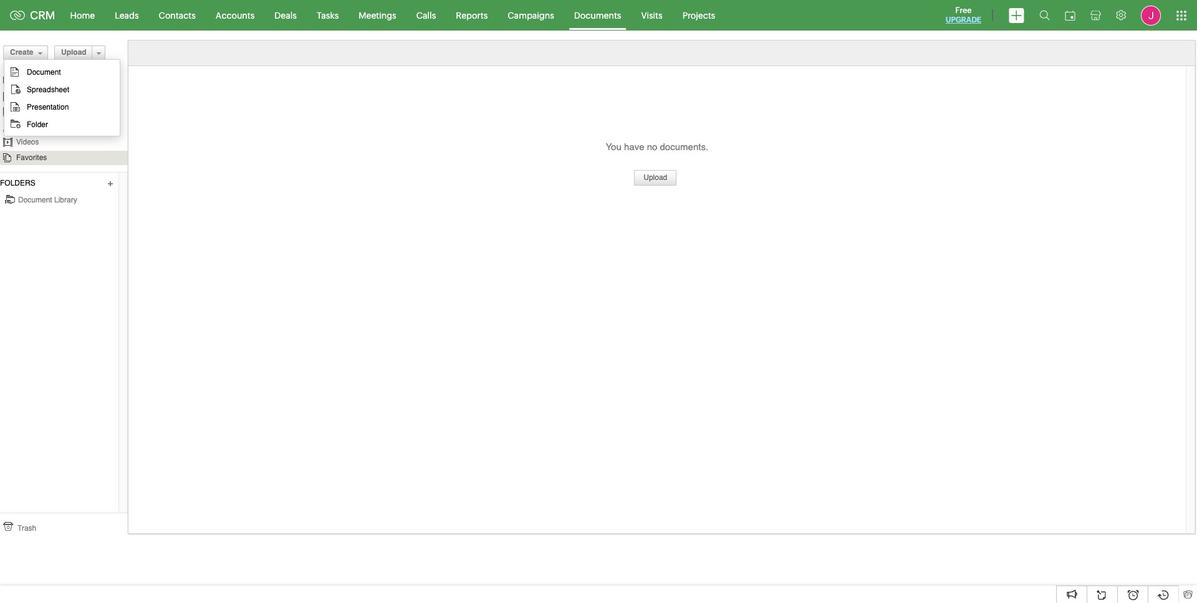 Task type: locate. For each thing, give the bounding box(es) containing it.
calendar image
[[1065, 10, 1076, 20]]

contacts
[[159, 10, 196, 20]]

accounts link
[[206, 0, 265, 30]]

accounts
[[216, 10, 255, 20]]

visits link
[[631, 0, 673, 30]]

contacts link
[[149, 0, 206, 30]]

campaigns
[[508, 10, 554, 20]]

free upgrade
[[946, 6, 981, 24]]

crm
[[30, 9, 55, 22]]

campaigns link
[[498, 0, 564, 30]]

upgrade
[[946, 16, 981, 24]]

calls
[[416, 10, 436, 20]]

profile element
[[1134, 0, 1168, 30]]

search element
[[1032, 0, 1057, 31]]

deals link
[[265, 0, 307, 30]]

free
[[955, 6, 972, 15]]

home link
[[60, 0, 105, 30]]

tasks
[[317, 10, 339, 20]]



Task type: describe. For each thing, give the bounding box(es) containing it.
documents link
[[564, 0, 631, 30]]

meetings link
[[349, 0, 406, 30]]

home
[[70, 10, 95, 20]]

profile image
[[1141, 5, 1161, 25]]

tasks link
[[307, 0, 349, 30]]

create menu image
[[1009, 8, 1024, 23]]

projects
[[683, 10, 715, 20]]

reports
[[456, 10, 488, 20]]

reports link
[[446, 0, 498, 30]]

create menu element
[[1001, 0, 1032, 30]]

visits
[[641, 10, 663, 20]]

search image
[[1039, 10, 1050, 21]]

projects link
[[673, 0, 725, 30]]

leads
[[115, 10, 139, 20]]

crm link
[[10, 9, 55, 22]]

documents
[[574, 10, 621, 20]]

calls link
[[406, 0, 446, 30]]

deals
[[275, 10, 297, 20]]

meetings
[[359, 10, 396, 20]]

leads link
[[105, 0, 149, 30]]



Task type: vqa. For each thing, say whether or not it's contained in the screenshot.
Calls LINK
yes



